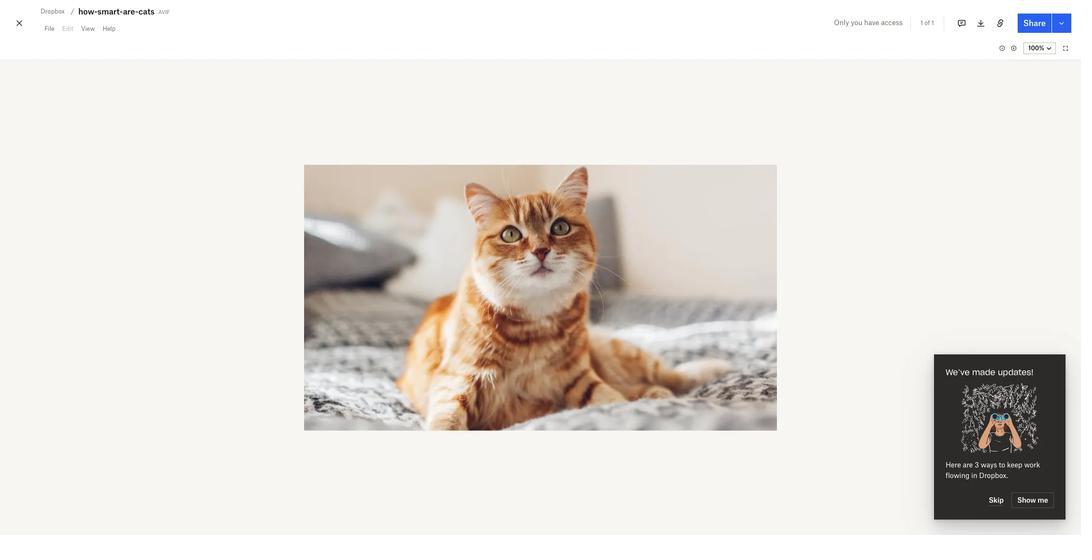 Task type: vqa. For each thing, say whether or not it's contained in the screenshot.
'FOLDER, MOTHER'S DAY' 'Row'
no



Task type: locate. For each thing, give the bounding box(es) containing it.
me
[[1038, 497, 1048, 505]]

smart-
[[98, 7, 123, 16]]

1 right 'of'
[[932, 19, 934, 27]]

100% button
[[1024, 43, 1056, 54]]

view
[[81, 25, 95, 32]]

flowing
[[946, 472, 970, 480]]

1 left 'of'
[[921, 19, 923, 27]]

show me button
[[1012, 493, 1054, 509]]

100%
[[1029, 44, 1045, 52]]

cats
[[139, 7, 155, 16]]

share button
[[1018, 14, 1052, 33]]

only
[[834, 18, 849, 27]]

help
[[103, 25, 116, 32]]

of
[[925, 19, 930, 27]]

1 of 1
[[921, 19, 934, 27]]

0 horizontal spatial 1
[[921, 19, 923, 27]]

1 horizontal spatial 1
[[932, 19, 934, 27]]

are-
[[123, 7, 139, 16]]

we've
[[946, 368, 970, 378]]

have
[[864, 18, 879, 27]]

we've made updates!
[[946, 368, 1034, 378]]

3
[[975, 461, 979, 470]]

/
[[71, 7, 74, 15]]

made
[[972, 368, 996, 378]]

are
[[963, 461, 973, 470]]

show
[[1018, 497, 1036, 505]]

skip
[[989, 496, 1004, 505]]

1
[[921, 19, 923, 27], [932, 19, 934, 27]]

avif
[[158, 7, 170, 15]]

keep
[[1007, 461, 1023, 470]]

dropbox
[[41, 8, 65, 15]]



Task type: describe. For each thing, give the bounding box(es) containing it.
skip button
[[989, 495, 1004, 507]]

here
[[946, 461, 961, 470]]

here are 3 ways to keep work flowing in dropbox.
[[946, 461, 1040, 480]]

file
[[44, 25, 54, 32]]

in
[[972, 472, 978, 480]]

access
[[881, 18, 903, 27]]

file button
[[41, 21, 58, 37]]

how-
[[78, 7, 98, 16]]

ways
[[981, 461, 997, 470]]

you
[[851, 18, 863, 27]]

only you have access
[[834, 18, 903, 27]]

share
[[1024, 18, 1046, 28]]

view button
[[77, 21, 99, 37]]

updates!
[[998, 368, 1034, 378]]

dropbox.
[[979, 472, 1008, 480]]

work
[[1024, 461, 1040, 470]]

1 1 from the left
[[921, 19, 923, 27]]

dropbox button
[[37, 6, 69, 17]]

/ how-smart-are-cats avif
[[71, 7, 170, 16]]

close image
[[14, 15, 25, 31]]

to
[[999, 461, 1006, 470]]

help button
[[99, 21, 119, 37]]

2 1 from the left
[[932, 19, 934, 27]]

show me
[[1018, 497, 1048, 505]]



